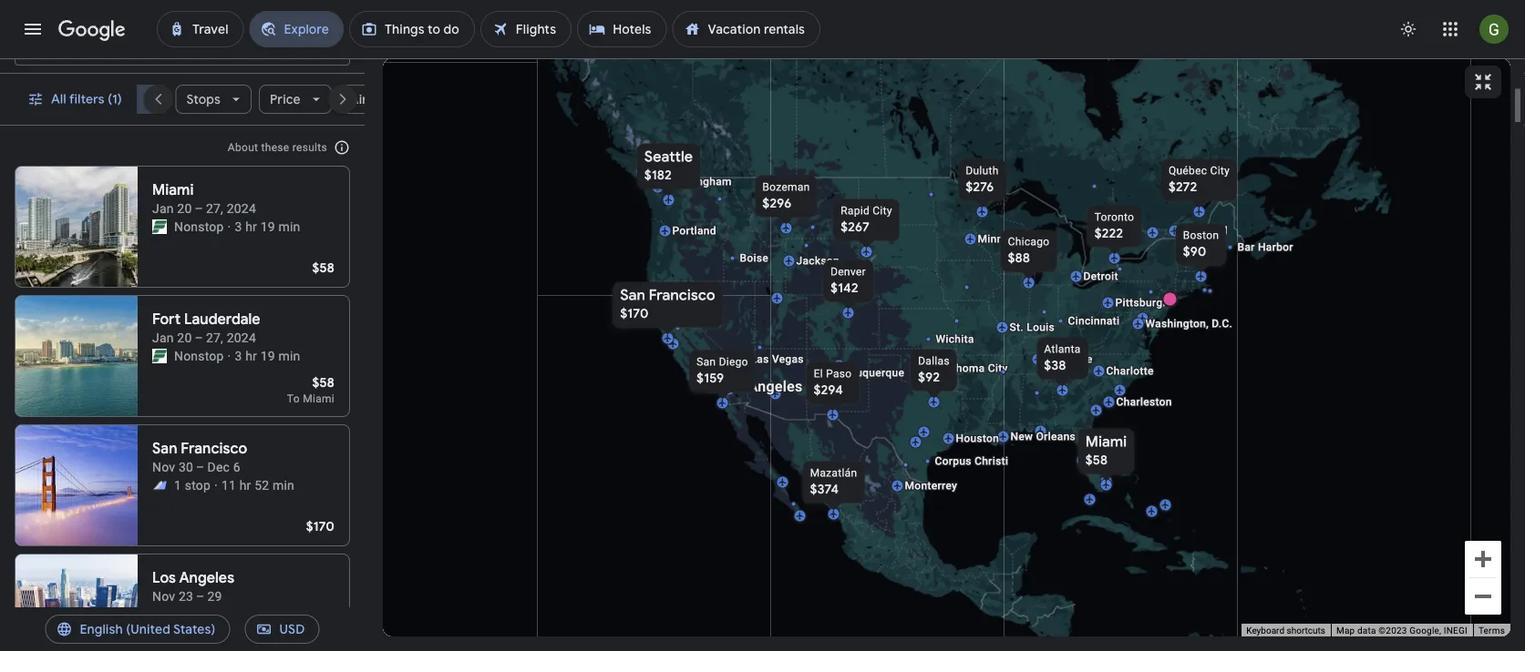 Task type: locate. For each thing, give the bounding box(es) containing it.
3 hr 19 min down miami jan 20 – 27, 2024
[[235, 219, 300, 234]]

angeles down las vegas
[[748, 378, 803, 396]]

stop down 30 – dec
[[185, 478, 211, 493]]

0 horizontal spatial san
[[152, 440, 177, 459]]

0 vertical spatial 1
[[174, 478, 181, 493]]

city for $267
[[873, 205, 892, 217]]

0 vertical spatial frontier image
[[152, 220, 167, 234]]

0 vertical spatial francisco
[[649, 286, 715, 305]]

city right oklahoma
[[988, 362, 1008, 375]]

hr
[[245, 219, 257, 234], [245, 349, 257, 364], [239, 478, 251, 493], [232, 608, 244, 623]]

los inside los angeles nov 23 – 29
[[152, 569, 176, 588]]

0 vertical spatial $58
[[312, 260, 335, 276]]

$142
[[831, 280, 858, 297]]

frontier image down miami jan 20 – 27, 2024
[[152, 220, 167, 234]]

$88
[[1008, 250, 1030, 267]]

1 stop down 23 – 29
[[174, 608, 211, 623]]

$170
[[620, 306, 649, 322], [306, 519, 335, 535]]

miami inside map region
[[1085, 433, 1127, 452]]

jan inside the fort lauderdale jan 20 – 27, 2024
[[152, 330, 174, 346]]

1 19 from the top
[[260, 219, 275, 234]]

hr down lauderdale at left
[[245, 349, 257, 364]]

stops button
[[175, 77, 252, 121]]

$182
[[644, 167, 672, 184]]

only
[[112, 91, 137, 108]]

keyboard shortcuts
[[1246, 626, 1325, 637]]

paso
[[826, 368, 852, 381]]

2 vertical spatial $58
[[1085, 453, 1108, 469]]

170 US dollars text field
[[306, 519, 335, 535]]

19 for miami
[[260, 219, 275, 234]]

nov up spirit icon
[[152, 589, 175, 604]]

0 vertical spatial miami
[[152, 181, 194, 200]]

3 hr 19 min up "to"
[[235, 349, 300, 364]]

1 3 from the top
[[235, 219, 242, 234]]

1 vertical spatial nonstop
[[174, 349, 224, 364]]

albuquerque
[[839, 367, 905, 380]]

0 vertical spatial $170
[[620, 306, 649, 322]]

296 US dollars text field
[[762, 196, 792, 212]]

nov up "frontier and spirit" icon
[[152, 460, 175, 475]]

2 2024 from the top
[[227, 330, 256, 346]]

monterrey
[[905, 480, 957, 493]]

170 US dollars text field
[[620, 306, 649, 322]]

1 right spirit icon
[[174, 608, 181, 623]]

1 stop down 30 – dec
[[174, 478, 211, 493]]

san francisco $170
[[620, 286, 715, 322]]

1 vertical spatial san
[[697, 356, 716, 369]]

1 20 – 27, from the top
[[177, 201, 223, 216]]

8
[[221, 608, 229, 623]]

0 horizontal spatial los
[[152, 569, 176, 588]]

2 3 hr 19 min from the top
[[235, 349, 300, 364]]

1 58 us dollars text field from the top
[[312, 260, 335, 276]]

city
[[1210, 165, 1230, 177], [873, 205, 892, 217], [988, 362, 1008, 375]]

2 vertical spatial san
[[152, 440, 177, 459]]

francisco down "portland"
[[649, 286, 715, 305]]

bar
[[1238, 241, 1255, 254]]

los inside map region
[[720, 378, 744, 396]]

frontier image
[[152, 220, 167, 234], [152, 349, 167, 364]]

2 3 from the top
[[235, 349, 242, 364]]

3
[[235, 219, 242, 234], [235, 349, 242, 364]]

1 vertical spatial 3 hr 19 min
[[235, 349, 300, 364]]

jan
[[152, 201, 174, 216], [152, 330, 174, 346]]

frontier image down fort
[[152, 349, 167, 364]]

2 19 from the top
[[260, 349, 275, 364]]

seattle $182
[[644, 148, 693, 184]]

0 vertical spatial nonstop
[[174, 219, 224, 234]]

diego
[[719, 356, 748, 369]]

2 vertical spatial miami
[[1085, 433, 1127, 452]]

angeles for los angeles
[[748, 378, 803, 396]]

english (united states) button
[[45, 608, 230, 652]]

washington,
[[1145, 318, 1209, 330]]

(1)
[[108, 91, 122, 108]]

2024 down the "about"
[[227, 201, 256, 216]]

bozeman
[[762, 181, 810, 194]]

205 US dollars text field
[[304, 648, 335, 652]]

$296
[[762, 196, 792, 212]]

san up $159
[[697, 356, 716, 369]]

1 vertical spatial 2024
[[227, 330, 256, 346]]

1 vertical spatial 1 stop
[[174, 608, 211, 623]]

rapid
[[841, 205, 870, 217]]

city right rapid
[[873, 205, 892, 217]]

1 nov from the top
[[152, 460, 175, 475]]

2 horizontal spatial miami
[[1085, 433, 1127, 452]]

1 1 stop from the top
[[174, 478, 211, 493]]

11
[[221, 478, 236, 493]]

1 vertical spatial miami
[[303, 393, 335, 406]]

states)
[[173, 622, 216, 638]]

louis
[[1027, 321, 1055, 334]]

miami inside miami jan 20 – 27, 2024
[[152, 181, 194, 200]]

houston
[[956, 433, 999, 445]]

to
[[287, 393, 300, 406]]

st. louis
[[1010, 321, 1055, 334]]

3 down miami jan 20 – 27, 2024
[[235, 219, 242, 234]]

$38
[[1044, 358, 1066, 374]]

52
[[254, 478, 269, 493]]

nov inside san francisco nov 30 – dec 6
[[152, 460, 175, 475]]

1 horizontal spatial san
[[620, 286, 645, 305]]

1 vertical spatial angeles
[[179, 569, 234, 588]]

san up "frontier and spirit" icon
[[152, 440, 177, 459]]

$90
[[1183, 244, 1206, 260]]

nov for san
[[152, 460, 175, 475]]

1 jan from the top
[[152, 201, 174, 216]]

denver
[[831, 266, 866, 278]]

usd button
[[245, 608, 320, 652]]

min right '52'
[[273, 478, 294, 493]]

1 vertical spatial city
[[873, 205, 892, 217]]

chicago $88
[[1008, 236, 1050, 267]]

angeles inside los angeles nov 23 – 29
[[179, 569, 234, 588]]

san inside 'san diego $159'
[[697, 356, 716, 369]]

1 1 from the top
[[174, 478, 181, 493]]

0 vertical spatial los
[[720, 378, 744, 396]]

0 horizontal spatial miami
[[152, 181, 194, 200]]

stops
[[186, 91, 221, 108]]

58 US dollars text field
[[312, 260, 335, 276], [312, 375, 335, 391]]

los angeles nov 23 – 29
[[152, 569, 234, 604]]

1 vertical spatial jan
[[152, 330, 174, 346]]

$58 inside $58 to miami
[[312, 375, 335, 391]]

francisco for san francisco $170
[[649, 286, 715, 305]]

2 frontier image from the top
[[152, 349, 167, 364]]

2 horizontal spatial san
[[697, 356, 716, 369]]

san
[[620, 286, 645, 305], [697, 356, 716, 369], [152, 440, 177, 459]]

2 nov from the top
[[152, 589, 175, 604]]

inegi
[[1444, 626, 1468, 637]]

3 hr 19 min
[[235, 219, 300, 234], [235, 349, 300, 364]]

20 – 27,
[[177, 201, 223, 216], [177, 330, 223, 346]]

2 1 stop from the top
[[174, 608, 211, 623]]

hr right 11
[[239, 478, 251, 493]]

san for san diego
[[697, 356, 716, 369]]

data
[[1357, 626, 1376, 637]]

3 down lauderdale at left
[[235, 349, 242, 364]]

2 horizontal spatial city
[[1210, 165, 1230, 177]]

2024
[[227, 201, 256, 216], [227, 330, 256, 346]]

los up spirit icon
[[152, 569, 176, 588]]

0 vertical spatial 1 stop
[[174, 478, 211, 493]]

miami
[[152, 181, 194, 200], [303, 393, 335, 406], [1085, 433, 1127, 452]]

19 down lauderdale at left
[[260, 349, 275, 364]]

city inside québec city $272
[[1210, 165, 1230, 177]]

3 for fort lauderdale
[[235, 349, 242, 364]]

english
[[80, 622, 123, 638]]

about these results
[[228, 141, 327, 154]]

min up $58 to miami
[[278, 349, 300, 364]]

spirit image
[[152, 608, 167, 623]]

1
[[174, 478, 181, 493], [174, 608, 181, 623]]

0 vertical spatial 58 us dollars text field
[[312, 260, 335, 276]]

2 jan from the top
[[152, 330, 174, 346]]

0 vertical spatial nov
[[152, 460, 175, 475]]

2 vertical spatial city
[[988, 362, 1008, 375]]

0 vertical spatial 19
[[260, 219, 275, 234]]

1 vertical spatial frontier image
[[152, 349, 167, 364]]

miami for miami jan 20 – 27, 2024
[[152, 181, 194, 200]]

loading results progress bar
[[0, 58, 1525, 62]]

angeles up 23 – 29
[[179, 569, 234, 588]]

stop down 23 – 29
[[185, 608, 211, 623]]

$58
[[312, 260, 335, 276], [312, 375, 335, 391], [1085, 453, 1108, 469]]

2 1 from the top
[[174, 608, 181, 623]]

los for los angeles nov 23 – 29
[[152, 569, 176, 588]]

1 vertical spatial nov
[[152, 589, 175, 604]]

price button
[[259, 77, 332, 121]]

159 US dollars text field
[[697, 371, 724, 387]]

1 vertical spatial francisco
[[181, 440, 247, 459]]

google,
[[1410, 626, 1441, 637]]

city for $272
[[1210, 165, 1230, 177]]

1 3 hr 19 min from the top
[[235, 219, 300, 234]]

nonstop down the fort lauderdale jan 20 – 27, 2024
[[174, 349, 224, 364]]

1 for san
[[174, 478, 181, 493]]

1 horizontal spatial miami
[[303, 393, 335, 406]]

francisco inside san francisco nov 30 – dec 6
[[181, 440, 247, 459]]

mazatlán $374
[[810, 467, 857, 498]]

stop for angeles
[[185, 608, 211, 623]]

0 vertical spatial san
[[620, 286, 645, 305]]

0 horizontal spatial city
[[873, 205, 892, 217]]

0 vertical spatial 2024
[[227, 201, 256, 216]]

1 2024 from the top
[[227, 201, 256, 216]]

angeles inside map region
[[748, 378, 803, 396]]

$170 inside 'san francisco $170'
[[620, 306, 649, 322]]

atlanta
[[1044, 343, 1081, 356]]

0 vertical spatial angeles
[[748, 378, 803, 396]]

frontier and spirit image
[[152, 479, 167, 493]]

222 US dollars text field
[[1095, 226, 1123, 242]]

oklahoma city
[[933, 362, 1008, 375]]

1 vertical spatial 58 us dollars text field
[[312, 375, 335, 391]]

terms link
[[1479, 626, 1505, 637]]

1 horizontal spatial angeles
[[748, 378, 803, 396]]

6 right 8
[[247, 608, 255, 623]]

2 nonstop from the top
[[174, 349, 224, 364]]

1 vertical spatial los
[[152, 569, 176, 588]]

minneapolis
[[978, 233, 1041, 246]]

1 right "frontier and spirit" icon
[[174, 478, 181, 493]]

wichita
[[936, 333, 974, 346]]

francisco up 30 – dec
[[181, 440, 247, 459]]

miami $58
[[1085, 433, 1127, 469]]

nonstop for jan
[[174, 219, 224, 234]]

nov inside los angeles nov 23 – 29
[[152, 589, 175, 604]]

these
[[261, 141, 289, 154]]

1 horizontal spatial $170
[[620, 306, 649, 322]]

city right québec
[[1210, 165, 1230, 177]]

city inside rapid city $267
[[873, 205, 892, 217]]

2 20 – 27, from the top
[[177, 330, 223, 346]]

1 frontier image from the top
[[152, 220, 167, 234]]

1 vertical spatial 20 – 27,
[[177, 330, 223, 346]]

$294
[[814, 382, 843, 399]]

1 vertical spatial 3
[[235, 349, 242, 364]]

san inside 'san francisco $170'
[[620, 286, 645, 305]]

90 US dollars text field
[[1183, 244, 1206, 260]]

francisco
[[649, 286, 715, 305], [181, 440, 247, 459]]

denver $142
[[831, 266, 866, 297]]

miami jan 20 – 27, 2024
[[152, 181, 256, 216]]

nonstop down miami jan 20 – 27, 2024
[[174, 219, 224, 234]]

nov
[[152, 460, 175, 475], [152, 589, 175, 604]]

142 US dollars text field
[[831, 280, 858, 297]]

0 vertical spatial 3
[[235, 219, 242, 234]]

272 US dollars text field
[[1169, 179, 1197, 196]]

6 up 11
[[233, 460, 240, 475]]

1 vertical spatial stop
[[185, 608, 211, 623]]

0 horizontal spatial $170
[[306, 519, 335, 535]]

$276
[[966, 179, 994, 196]]

1 nonstop from the top
[[174, 219, 224, 234]]

san inside san francisco nov 30 – dec 6
[[152, 440, 177, 459]]

corpus christi
[[935, 455, 1008, 468]]

2 stop from the top
[[185, 608, 211, 623]]

los for los angeles
[[720, 378, 744, 396]]

el paso $294
[[814, 368, 852, 399]]

 image
[[228, 347, 231, 366]]

1 vertical spatial $58
[[312, 375, 335, 391]]

nonstop
[[174, 219, 224, 234], [174, 349, 224, 364]]

0 vertical spatial 20 – 27,
[[177, 201, 223, 216]]

portland
[[672, 225, 716, 237]]

0 horizontal spatial angeles
[[179, 569, 234, 588]]

1 vertical spatial 19
[[260, 349, 275, 364]]

angeles
[[748, 378, 803, 396], [179, 569, 234, 588]]

1 vertical spatial 6
[[247, 608, 255, 623]]

1 vertical spatial 1
[[174, 608, 181, 623]]

 image
[[228, 218, 231, 236]]

nov for los
[[152, 589, 175, 604]]

0 vertical spatial stop
[[185, 478, 211, 493]]

francisco inside 'san francisco $170'
[[649, 286, 715, 305]]

san up 170 us dollars text field at the left
[[620, 286, 645, 305]]

las vegas
[[751, 353, 804, 366]]

1 horizontal spatial francisco
[[649, 286, 715, 305]]

0 vertical spatial 3 hr 19 min
[[235, 219, 300, 234]]

1 horizontal spatial los
[[720, 378, 744, 396]]

1 horizontal spatial city
[[988, 362, 1008, 375]]

english (united states)
[[80, 622, 216, 638]]

flights only
[[68, 91, 137, 108]]

2024 down lauderdale at left
[[227, 330, 256, 346]]

0 vertical spatial jan
[[152, 201, 174, 216]]

0 horizontal spatial 6
[[233, 460, 240, 475]]

0 vertical spatial city
[[1210, 165, 1230, 177]]

19 down these
[[260, 219, 275, 234]]

0 horizontal spatial francisco
[[181, 440, 247, 459]]

0 vertical spatial 6
[[233, 460, 240, 475]]

los down diego
[[720, 378, 744, 396]]

charleston
[[1116, 396, 1172, 409]]

stop
[[185, 478, 211, 493], [185, 608, 211, 623]]

1 stop from the top
[[185, 478, 211, 493]]



Task type: vqa. For each thing, say whether or not it's contained in the screenshot.
via inside 'via I-215 S and I-15 S Fastest route now due to traffic conditions'
no



Task type: describe. For each thing, give the bounding box(es) containing it.
about these results image
[[320, 126, 364, 170]]

23 – 29
[[179, 589, 222, 604]]

keyboard shortcuts button
[[1246, 625, 1325, 638]]

$272
[[1169, 179, 1197, 196]]

nonstop for lauderdale
[[174, 349, 224, 364]]

chicago
[[1008, 236, 1050, 248]]

lauderdale
[[184, 310, 260, 329]]

267 US dollars text field
[[841, 219, 870, 236]]

frontier image for lauderdale
[[152, 349, 167, 364]]

duluth $276
[[966, 165, 999, 196]]

map region
[[304, 0, 1525, 652]]

harbor
[[1258, 241, 1293, 254]]

1 stop for francisco
[[174, 478, 211, 493]]

bellingham
[[674, 175, 732, 188]]

seattle
[[644, 148, 693, 166]]

new orleans
[[1011, 431, 1076, 443]]

1 stop for angeles
[[174, 608, 211, 623]]

airlines
[[350, 91, 395, 108]]

hr down miami jan 20 – 27, 2024
[[245, 219, 257, 234]]

1 horizontal spatial 6
[[247, 608, 255, 623]]

keyboard
[[1246, 626, 1284, 637]]

miami inside $58 to miami
[[303, 393, 335, 406]]

8 hr 6 min
[[221, 608, 280, 623]]

rapid city $267
[[841, 205, 892, 236]]

2024 inside the fort lauderdale jan 20 – 27, 2024
[[227, 330, 256, 346]]

fort
[[152, 310, 181, 329]]

$222
[[1095, 226, 1123, 242]]

2 58 us dollars text field from the top
[[312, 375, 335, 391]]

next image
[[321, 77, 365, 121]]

san diego $159
[[697, 356, 748, 387]]

3 hr 19 min for fort lauderdale
[[235, 349, 300, 364]]

toronto $222
[[1095, 211, 1134, 242]]

main menu image
[[22, 18, 44, 40]]

$92
[[918, 370, 940, 386]]

st.
[[1010, 321, 1024, 334]]

vegas
[[772, 353, 804, 366]]

182 US dollars text field
[[644, 167, 672, 184]]

angeles for los angeles nov 23 – 29
[[179, 569, 234, 588]]

filters
[[69, 91, 105, 108]]

all filters (1)
[[51, 91, 122, 108]]

1 vertical spatial $170
[[306, 519, 335, 535]]

d.c.
[[1212, 318, 1233, 330]]

11 hr 52 min
[[221, 478, 294, 493]]

2024 inside miami jan 20 – 27, 2024
[[227, 201, 256, 216]]

map
[[1336, 626, 1355, 637]]

1 for los
[[174, 608, 181, 623]]

san francisco nov 30 – dec 6
[[152, 440, 247, 475]]

hr right 8
[[232, 608, 244, 623]]

$58 for $58 to miami
[[312, 375, 335, 391]]

shortcuts
[[1287, 626, 1325, 637]]

bar harbor
[[1238, 241, 1293, 254]]

results
[[292, 141, 327, 154]]

view smaller map image
[[1472, 71, 1494, 93]]

stop for francisco
[[185, 478, 211, 493]]

miami for miami $58
[[1085, 433, 1127, 452]]

all
[[51, 91, 66, 108]]

filters form
[[0, 0, 365, 74]]

las
[[751, 353, 769, 366]]

nashville
[[1045, 353, 1093, 366]]

duluth
[[966, 165, 999, 177]]

min down about these results
[[278, 219, 300, 234]]

washington, d.c.
[[1145, 318, 1233, 330]]

20 – 27, inside the fort lauderdale jan 20 – 27, 2024
[[177, 330, 223, 346]]

$374
[[810, 482, 839, 498]]

frontier image for jan
[[152, 220, 167, 234]]

fort lauderdale jan 20 – 27, 2024
[[152, 310, 260, 346]]

min right 8
[[258, 608, 280, 623]]

corpus
[[935, 455, 972, 468]]

change appearance image
[[1387, 7, 1430, 51]]

airlines button
[[339, 85, 426, 114]]

3 for miami
[[235, 219, 242, 234]]

boston
[[1183, 229, 1219, 242]]

276 US dollars text field
[[966, 179, 994, 196]]

$58 inside miami $58
[[1085, 453, 1108, 469]]

92 US dollars text field
[[918, 370, 940, 386]]

374 US dollars text field
[[810, 482, 839, 498]]

dallas $92
[[918, 355, 950, 386]]

flights
[[68, 91, 109, 108]]

price
[[270, 91, 301, 108]]

jackson
[[796, 255, 840, 268]]

38 US dollars text field
[[1044, 358, 1066, 374]]

88 US dollars text field
[[1008, 250, 1030, 267]]

montreal
[[1182, 225, 1228, 237]]

30 – dec
[[179, 460, 230, 475]]

all filters (1) button
[[16, 77, 137, 121]]

toronto
[[1095, 211, 1134, 224]]

$267
[[841, 219, 870, 236]]

québec city $272
[[1169, 165, 1230, 196]]

usd
[[279, 622, 305, 638]]

cincinnati
[[1068, 315, 1120, 328]]

3 hr 19 min for miami
[[235, 219, 300, 234]]

(united
[[126, 622, 170, 638]]

$159
[[697, 371, 724, 387]]

san for san francisco
[[620, 286, 645, 305]]

atlanta $38
[[1044, 343, 1081, 374]]

19 for fort lauderdale
[[260, 349, 275, 364]]

jan inside miami jan 20 – 27, 2024
[[152, 201, 174, 216]]

pittsburgh
[[1115, 297, 1169, 309]]

flights only button
[[57, 85, 168, 114]]

$58 for $58
[[312, 260, 335, 276]]

francisco for san francisco nov 30 – dec 6
[[181, 440, 247, 459]]

boston $90
[[1183, 229, 1219, 260]]

québec
[[1169, 165, 1207, 177]]

294 US dollars text field
[[814, 382, 843, 399]]

previous image
[[137, 77, 180, 121]]

los angeles
[[720, 378, 803, 396]]

map data ©2023 google, inegi
[[1336, 626, 1468, 637]]

6 inside san francisco nov 30 – dec 6
[[233, 460, 240, 475]]

el
[[814, 368, 823, 381]]

boise
[[740, 252, 769, 265]]

58 US dollars text field
[[1085, 453, 1108, 469]]

20 – 27, inside miami jan 20 – 27, 2024
[[177, 201, 223, 216]]

dallas
[[918, 355, 950, 368]]

terms
[[1479, 626, 1505, 637]]



